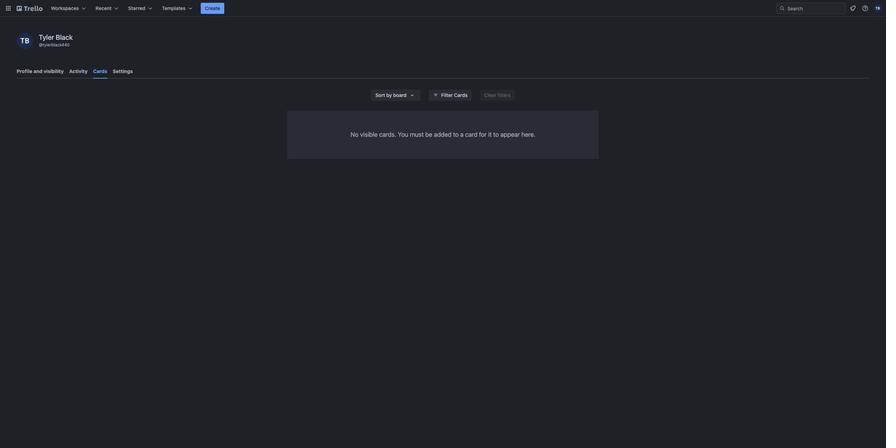 Task type: vqa. For each thing, say whether or not it's contained in the screenshot.
Dec 18 - Mar 1, 2024
no



Task type: locate. For each thing, give the bounding box(es) containing it.
back to home image
[[17, 3, 43, 14]]

starred button
[[124, 3, 156, 14]]

activity
[[69, 68, 88, 74]]

profile
[[17, 68, 32, 74]]

sort
[[375, 92, 385, 98]]

to left the a
[[453, 131, 459, 138]]

0 vertical spatial tyler black (tylerblack440) image
[[874, 4, 882, 12]]

2 to from the left
[[493, 131, 499, 138]]

you
[[398, 131, 408, 138]]

1 vertical spatial cards
[[454, 92, 468, 98]]

0 horizontal spatial to
[[453, 131, 459, 138]]

cards right the activity
[[93, 68, 107, 74]]

to right it
[[493, 131, 499, 138]]

primary element
[[0, 0, 886, 17]]

visible
[[360, 131, 378, 138]]

1 vertical spatial tyler black (tylerblack440) image
[[17, 33, 33, 49]]

settings link
[[113, 65, 133, 78]]

1 horizontal spatial cards
[[454, 92, 468, 98]]

clear filters
[[484, 92, 511, 98]]

tyler black @ tylerblack440
[[39, 33, 73, 47]]

cards right "filter"
[[454, 92, 468, 98]]

filter cards button
[[429, 90, 472, 101]]

tylerblack440
[[43, 42, 70, 47]]

filter cards
[[441, 92, 468, 98]]

to
[[453, 131, 459, 138], [493, 131, 499, 138]]

a
[[460, 131, 464, 138]]

black
[[56, 33, 73, 41]]

profile and visibility link
[[17, 65, 64, 78]]

0 horizontal spatial cards
[[93, 68, 107, 74]]

0 vertical spatial cards
[[93, 68, 107, 74]]

no visible cards. you must be added to a card for it to appear here.
[[351, 131, 536, 138]]

recent button
[[91, 3, 123, 14]]

tyler black (tylerblack440) image left @ in the left of the page
[[17, 33, 33, 49]]

filters
[[498, 92, 511, 98]]

cards.
[[379, 131, 396, 138]]

search image
[[780, 6, 785, 11]]

cards
[[93, 68, 107, 74], [454, 92, 468, 98]]

for
[[479, 131, 487, 138]]

cards inside button
[[454, 92, 468, 98]]

tyler black (tylerblack440) image right open information menu icon
[[874, 4, 882, 12]]

profile and visibility
[[17, 68, 64, 74]]

tyler black (tylerblack440) image
[[874, 4, 882, 12], [17, 33, 33, 49]]

by
[[386, 92, 392, 98]]

starred
[[128, 5, 145, 11]]

templates button
[[158, 3, 197, 14]]

be
[[425, 131, 432, 138]]

activity link
[[69, 65, 88, 78]]

create button
[[201, 3, 224, 14]]

no
[[351, 131, 359, 138]]

1 horizontal spatial to
[[493, 131, 499, 138]]

0 horizontal spatial tyler black (tylerblack440) image
[[17, 33, 33, 49]]



Task type: describe. For each thing, give the bounding box(es) containing it.
workspaces button
[[47, 3, 90, 14]]

sort by board button
[[371, 90, 420, 101]]

settings
[[113, 68, 133, 74]]

templates
[[162, 5, 186, 11]]

create
[[205, 5, 220, 11]]

clear
[[484, 92, 496, 98]]

here.
[[522, 131, 536, 138]]

appear
[[501, 131, 520, 138]]

it
[[488, 131, 492, 138]]

cards link
[[93, 65, 107, 79]]

card
[[465, 131, 478, 138]]

open information menu image
[[862, 5, 869, 12]]

0 notifications image
[[849, 4, 857, 12]]

must
[[410, 131, 424, 138]]

1 to from the left
[[453, 131, 459, 138]]

clear filters button
[[480, 90, 515, 101]]

Search field
[[785, 3, 846, 14]]

@
[[39, 42, 43, 47]]

tyler
[[39, 33, 54, 41]]

board
[[393, 92, 407, 98]]

1 horizontal spatial tyler black (tylerblack440) image
[[874, 4, 882, 12]]

added
[[434, 131, 452, 138]]

and
[[33, 68, 42, 74]]

workspaces
[[51, 5, 79, 11]]

sort by board
[[375, 92, 407, 98]]

filter
[[441, 92, 453, 98]]

visibility
[[44, 68, 64, 74]]

recent
[[96, 5, 112, 11]]



